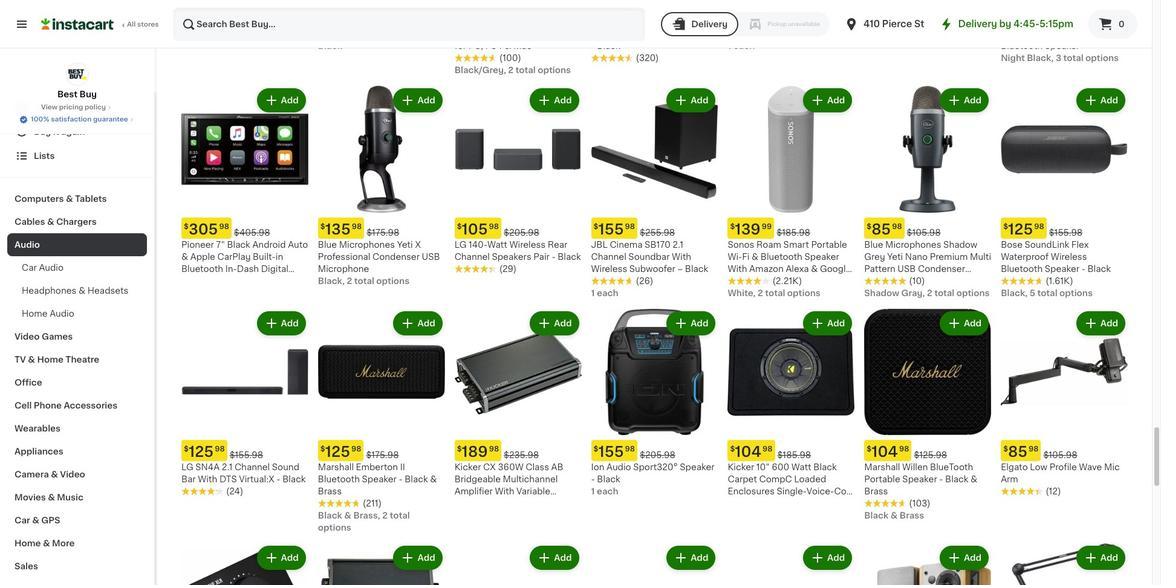 Task type: locate. For each thing, give the bounding box(es) containing it.
1 vertical spatial night
[[1001, 54, 1025, 62]]

carplay
[[217, 253, 251, 261]]

0 horizontal spatial dts
[[220, 476, 237, 484]]

& left more
[[43, 540, 50, 548]]

125 up marshall emberton ii bluetooth speaker - black & brass
[[325, 446, 350, 459]]

- inside marshall emberton ii bluetooth speaker - black & brass
[[399, 476, 403, 484]]

2 horizontal spatial usb
[[898, 265, 916, 273]]

with inside samsung 3.1ch soundbar with dolby 5.1 & dts virtual:x - black
[[591, 29, 611, 38]]

0 horizontal spatial lg
[[181, 464, 193, 472]]

$205.98 inside $205.98 blue microphones yeticaster
[[912, 5, 948, 14]]

98 up soundlink at the right of the page
[[1035, 223, 1045, 230]]

speaker up (1.61k)
[[1045, 265, 1080, 273]]

car & gps
[[15, 517, 60, 525]]

2 104 from the left
[[872, 446, 898, 459]]

total right 5
[[1038, 289, 1058, 297]]

virtual:x for 2.1
[[239, 476, 275, 484]]

155 for $ 155 98 $255.98 jbl cinema sb170 2.1 channel soundbar with wireless subwoofer – black
[[599, 222, 624, 236]]

1 vertical spatial video
[[60, 471, 85, 479]]

2 vertical spatial condenser
[[918, 265, 965, 273]]

black inside samsung 3.1ch soundbar with dolby 5.1 & dts virtual:x - black
[[597, 42, 621, 50]]

$405.98 up "3.1ch"
[[643, 5, 680, 14]]

$105.98 up 'profile'
[[1044, 452, 1078, 460]]

2 marshall from the left
[[865, 464, 900, 472]]

$85.98 original price: $105.98 element up nano
[[865, 218, 992, 239]]

video up tv
[[15, 333, 40, 341]]

0 horizontal spatial microphone
[[318, 265, 369, 273]]

0 horizontal spatial kicker
[[455, 464, 481, 472]]

1 horizontal spatial night
[[1060, 17, 1083, 26]]

view pricing policy
[[41, 104, 106, 111]]

0 vertical spatial each
[[734, 42, 755, 50]]

wireless down "flex"
[[1051, 253, 1087, 261]]

104 up 10"
[[735, 446, 762, 459]]

speakers up (29)
[[492, 253, 532, 261]]

nano
[[905, 253, 928, 261]]

speakers
[[217, 29, 257, 38], [492, 253, 532, 261]]

bluetooth down emberton at bottom
[[318, 476, 360, 484]]

cinema
[[610, 241, 643, 249]]

2 vertical spatial each
[[597, 488, 619, 496]]

speaker inside bose soundlink flex waterproof wireless bluetooth speaker - black
[[1045, 265, 1080, 273]]

bluetooth
[[930, 464, 974, 472]]

104 up marshall willen bluetooth portable speaker - black & brass
[[872, 446, 898, 459]]

1 horizontal spatial subwoofer
[[761, 500, 807, 508]]

wireless
[[510, 241, 546, 249], [1051, 253, 1087, 261], [591, 265, 627, 273]]

bluetooth down roam at the top right of page
[[761, 253, 803, 261]]

1 horizontal spatial dts
[[663, 29, 680, 38]]

$139.99 original price: $185.98 element
[[728, 218, 855, 239]]

$ 125 98 for lg
[[184, 446, 225, 459]]

★★★★★
[[455, 54, 497, 62], [455, 54, 497, 62], [591, 54, 634, 62], [591, 54, 634, 62], [455, 265, 497, 273], [455, 265, 497, 273], [591, 277, 634, 285], [591, 277, 634, 285], [728, 277, 770, 285], [728, 277, 770, 285], [865, 277, 907, 285], [865, 277, 907, 285], [1001, 277, 1044, 285], [1001, 277, 1044, 285], [181, 488, 224, 496], [181, 488, 224, 496], [1001, 488, 1044, 496], [1001, 488, 1044, 496], [318, 500, 360, 508], [318, 500, 360, 508], [865, 500, 907, 508], [865, 500, 907, 508]]

$ 125 98 for marshall
[[321, 446, 361, 459]]

computers
[[15, 195, 64, 203]]

headphones & headsets
[[22, 287, 129, 295]]

$ 104 98 for marshall
[[867, 446, 909, 459]]

speaker inside $ 155 98 $205.98 ion audio sport320° speaker - black 1 each
[[680, 464, 715, 472]]

black,
[[1027, 54, 1054, 62], [318, 277, 345, 285], [1001, 289, 1028, 297]]

delivery left by
[[959, 19, 997, 28]]

& inside marshall emberton ii bluetooth speaker - black & brass
[[430, 476, 437, 484]]

video up music
[[60, 471, 85, 479]]

0 horizontal spatial brass
[[318, 488, 342, 496]]

$155.98 up lg sn4a 2.1 channel sound bar with dts virtual:x - black
[[230, 452, 263, 460]]

emberton
[[356, 464, 398, 472]]

home inside "link"
[[15, 540, 41, 548]]

2 vertical spatial home
[[15, 540, 41, 548]]

speaker down 5:15pm
[[1045, 42, 1080, 50]]

usb
[[455, 29, 473, 38], [422, 253, 440, 261], [898, 265, 916, 273]]

movies & music link
[[7, 486, 147, 509]]

camera & video link
[[7, 463, 147, 486]]

125 for lg
[[189, 446, 214, 459]]

$205.98 blue microphones yeticaster
[[865, 5, 986, 26]]

0 horizontal spatial $ 104 98
[[730, 446, 773, 459]]

microphones for blue microphones shadow grey yeti nano premium multi pattern usb condenser microphone
[[886, 241, 942, 249]]

black/grey, 2 total options
[[455, 66, 571, 74]]

0 vertical spatial 85
[[872, 222, 891, 236]]

video inside camera & video link
[[60, 471, 85, 479]]

samsung 3.1ch soundbar with dolby 5.1 & dts virtual:x - black
[[591, 17, 718, 50]]

sb170
[[645, 241, 671, 249]]

0 horizontal spatial 104
[[735, 446, 762, 459]]

1 vertical spatial buy
[[34, 128, 51, 136]]

$ 125 98 inside $125.98 original price: $175.98 element
[[321, 446, 361, 459]]

condenser inside hyperx quadcast s rgb usb condenser microphone for pc, ps4 & mac
[[475, 29, 522, 38]]

black inside '$ 305 98 $405.98 pioneer 7" black android auto & apple carplay built-in bluetooth in-dash digital media receiver'
[[227, 241, 250, 249]]

- inside $ 105 98 $205.98 lg 140-watt wireless rear channel speakers pair - black
[[552, 253, 556, 261]]

3
[[1052, 29, 1058, 38], [1056, 54, 1062, 62]]

computers & tablets
[[15, 195, 107, 203]]

$ 135 98
[[321, 222, 362, 236]]

black inside black & brass, 2 total options
[[318, 512, 342, 521]]

portable inside '$ 139 99 $185.98 sonos roam smart portable wi-fi & bluetooth speaker with amazon alexa & google assistant - white'
[[811, 241, 847, 249]]

1 horizontal spatial in
[[505, 500, 513, 508]]

0 vertical spatial yeti
[[397, 241, 413, 249]]

0 vertical spatial watt
[[488, 241, 508, 249]]

dash
[[237, 265, 259, 273]]

1 horizontal spatial 85
[[1008, 446, 1028, 459]]

1 vertical spatial $405.98
[[234, 228, 270, 237]]

98 up emberton at bottom
[[351, 446, 361, 453]]

125 up bose
[[1008, 222, 1033, 236]]

$235.98
[[504, 452, 539, 460]]

1 horizontal spatial $125.98 original price: $155.98 element
[[1001, 218, 1128, 239]]

each inside $ 155 98 $205.98 ion audio sport320° speaker - black 1 each
[[597, 488, 619, 496]]

$ 139 99 $185.98 sonos roam smart portable wi-fi & bluetooth speaker with amazon alexa & google assistant - white
[[728, 222, 851, 285]]

usb up for
[[455, 29, 473, 38]]

in-
[[225, 265, 237, 273]]

each down ion
[[597, 488, 619, 496]]

apple down pioneer
[[190, 253, 215, 261]]

85 up elgato
[[1008, 446, 1028, 459]]

portable up black & brass
[[865, 476, 901, 484]]

brass,
[[354, 512, 380, 521]]

yeti inside blue microphones yeti x professional condenser usb microphone black, 2 total options
[[397, 241, 413, 249]]

1 horizontal spatial yeti
[[888, 253, 903, 261]]

155 up ion
[[599, 446, 624, 459]]

2 vertical spatial 1
[[591, 488, 595, 496]]

virtual:x inside samsung 3.1ch soundbar with dolby 5.1 & dts virtual:x - black
[[682, 29, 718, 38]]

2 kicker from the left
[[728, 464, 755, 472]]

0 vertical spatial apple
[[728, 17, 753, 26]]

microphone down rgb
[[524, 29, 576, 38]]

$125.98 original price: $175.98 element
[[318, 441, 445, 462]]

$125.98 original price: $155.98 element for flex
[[1001, 218, 1128, 239]]

& right 5.1
[[654, 29, 660, 38]]

2
[[508, 66, 514, 74], [347, 277, 352, 285], [758, 289, 763, 297], [927, 289, 933, 297], [382, 512, 388, 521]]

- down the "ii"
[[399, 476, 403, 484]]

0 vertical spatial portable
[[1060, 29, 1096, 38]]

& left the brass,
[[344, 512, 351, 521]]

buy it again
[[34, 128, 85, 136]]

multi
[[970, 253, 991, 261]]

0 horizontal spatial $85.98 original price: $105.98 element
[[865, 218, 992, 239]]

1 vertical spatial black,
[[318, 277, 345, 285]]

98 up cx
[[489, 446, 499, 453]]

condenser up 'ps4'
[[475, 29, 522, 38]]

$105.98
[[907, 228, 941, 237], [1044, 452, 1078, 460]]

1 vertical spatial $175.98
[[366, 452, 399, 460]]

$155.98
[[1049, 228, 1083, 237], [230, 452, 263, 460]]

delivery by 4:45-5:15pm
[[959, 19, 1074, 28]]

apple
[[728, 17, 753, 26], [190, 253, 215, 261]]

1 vertical spatial usb
[[422, 253, 440, 261]]

& left the gps
[[32, 517, 39, 525]]

hyperx quadcast s rgb usb condenser microphone for pc, ps4 & mac
[[455, 17, 576, 50]]

blue inside $205.98 blue microphones yeticaster
[[865, 17, 884, 26]]

marshall left willen
[[865, 464, 900, 472]]

wireless up "pair"
[[510, 241, 546, 249]]

microphone down 'professional'
[[318, 265, 369, 273]]

0 horizontal spatial 2.1
[[222, 464, 233, 472]]

2 horizontal spatial $205.98
[[912, 5, 948, 14]]

None search field
[[173, 7, 646, 41]]

brass inside marshall willen bluetooth portable speaker - black & brass
[[865, 488, 888, 496]]

brass inside marshall emberton ii bluetooth speaker - black & brass
[[318, 488, 342, 496]]

0 vertical spatial home
[[22, 310, 48, 318]]

0 horizontal spatial $105.98
[[907, 228, 941, 237]]

0 vertical spatial lg
[[455, 241, 467, 249]]

98 inside $ 155 98 $255.98 jbl cinema sb170 2.1 channel soundbar with wireless subwoofer – black
[[625, 223, 635, 230]]

1 kicker from the left
[[455, 464, 481, 472]]

with down samsung
[[591, 29, 611, 38]]

1 horizontal spatial speakers
[[492, 253, 532, 261]]

98
[[219, 223, 229, 230], [352, 223, 362, 230], [489, 223, 499, 230], [625, 223, 635, 230], [892, 223, 902, 230], [1035, 223, 1045, 230], [215, 446, 225, 453], [351, 446, 361, 453], [489, 446, 499, 453], [625, 446, 635, 453], [763, 446, 773, 453], [900, 446, 909, 453], [1029, 446, 1039, 453]]

$125.98 original price: $155.98 element
[[1001, 218, 1128, 239], [181, 441, 308, 462]]

total inside blue microphones yeti x professional condenser usb microphone black, 2 total options
[[354, 277, 374, 285]]

1 horizontal spatial kicker
[[728, 464, 755, 472]]

85 up the grey
[[872, 222, 891, 236]]

kicker up the "carpet"
[[728, 464, 755, 472]]

$255.98
[[234, 5, 269, 14], [367, 5, 402, 14], [640, 228, 675, 237]]

0 vertical spatial $185.98
[[777, 228, 811, 237]]

& up (100)
[[505, 42, 512, 50]]

blue left st
[[865, 17, 884, 26]]

2 horizontal spatial portable
[[1060, 29, 1096, 38]]

speaker up google
[[805, 253, 840, 261]]

channel down '140-'
[[455, 253, 490, 261]]

microphones inside blue microphones shadow grey yeti nano premium multi pattern usb condenser microphone
[[886, 241, 942, 249]]

$ 104 98 inside $104.98 original price: $125.98 element
[[867, 446, 909, 459]]

- right "pair"
[[552, 253, 556, 261]]

2 vertical spatial black,
[[1001, 289, 1028, 297]]

dts inside lg sn4a 2.1 channel sound bar with dts virtual:x - black
[[220, 476, 237, 484]]

add
[[281, 96, 299, 105], [418, 96, 435, 105], [554, 96, 572, 105], [691, 96, 709, 105], [828, 96, 845, 105], [964, 96, 982, 105], [1101, 96, 1119, 105], [281, 319, 299, 328], [418, 319, 435, 328], [554, 319, 572, 328], [691, 319, 709, 328], [828, 319, 845, 328], [964, 319, 982, 328], [1101, 319, 1119, 328], [281, 554, 299, 563], [418, 554, 435, 563], [554, 554, 572, 563], [691, 554, 709, 563], [828, 554, 845, 563], [964, 554, 982, 563], [1101, 554, 1119, 563]]

chargers
[[56, 218, 97, 226]]

policy
[[85, 104, 106, 111]]

$131.98 original price: $165.98 element
[[455, 0, 582, 16]]

Search field
[[174, 8, 644, 40]]

$155.98 for flex
[[1049, 228, 1083, 237]]

car up headphones
[[22, 264, 37, 272]]

$125.98 original price: $155.98 element for 2.1
[[181, 441, 308, 462]]

2 inside blue microphones yeti x professional condenser usb microphone black, 2 total options
[[347, 277, 352, 285]]

kicker up bridgeable
[[455, 464, 481, 472]]

$ inside '$ 139 99 $185.98 sonos roam smart portable wi-fi & bluetooth speaker with amazon alexa & google assistant - white'
[[730, 223, 735, 230]]

0 vertical spatial $125.98 original price: $155.98 element
[[1001, 218, 1128, 239]]

microphones inside blue microphones yeti x professional condenser usb microphone black, 2 total options
[[339, 241, 395, 249]]

1 horizontal spatial buy
[[80, 90, 97, 99]]

plug
[[728, 29, 747, 38]]

watt up "loaded"
[[792, 464, 812, 472]]

(12)
[[1046, 488, 1061, 496]]

98 right 135
[[352, 223, 362, 230]]

& right 'alexa'
[[811, 265, 818, 273]]

profile
[[1050, 464, 1077, 472]]

home
[[22, 310, 48, 318], [37, 356, 63, 364], [15, 540, 41, 548]]

low
[[1030, 464, 1048, 472]]

$205.98 for 155
[[640, 452, 676, 460]]

condenser for quadcast
[[475, 29, 522, 38]]

delivery down $205.98 original price: $405.98 element
[[692, 20, 728, 28]]

1 horizontal spatial microphone
[[524, 29, 576, 38]]

1 horizontal spatial $85.98 original price: $105.98 element
[[1001, 441, 1128, 462]]

in
[[276, 253, 283, 261], [505, 500, 513, 508]]

$135.98 original price: $205.98 element
[[1001, 0, 1128, 16]]

$ 85 98 up elgato
[[1004, 446, 1039, 459]]

1 vertical spatial in
[[505, 500, 513, 508]]

0 horizontal spatial $155.98
[[230, 452, 263, 460]]

0 vertical spatial subwoofer
[[630, 265, 676, 273]]

600
[[772, 464, 790, 472]]

0 horizontal spatial delivery
[[692, 20, 728, 28]]

0 horizontal spatial marshall
[[318, 464, 354, 472]]

$205.98 original price: $405.98 element
[[591, 0, 718, 16]]

0 horizontal spatial wireless
[[510, 241, 546, 249]]

1 horizontal spatial video
[[60, 471, 85, 479]]

0 horizontal spatial shadow
[[865, 289, 900, 297]]

0 horizontal spatial apple
[[190, 253, 215, 261]]

$125.98 original price: $155.98 element up "flex"
[[1001, 218, 1128, 239]]

1 vertical spatial subwoofer
[[761, 500, 807, 508]]

1 horizontal spatial $ 85 98
[[1004, 446, 1039, 459]]

2.1 right sb170
[[673, 241, 684, 249]]

10"
[[757, 464, 770, 472]]

microphones for blue microphones yeti x professional condenser usb microphone black, 2 total options
[[339, 241, 395, 249]]

1 155 from the top
[[599, 222, 624, 236]]

1 vertical spatial 85
[[1008, 446, 1028, 459]]

$85.98 original price: $105.98 element
[[865, 218, 992, 239], [1001, 441, 1128, 462]]

$185.98 inside '$ 139 99 $185.98 sonos roam smart portable wi-fi & bluetooth speaker with amazon alexa & google assistant - white'
[[777, 228, 811, 237]]

$255.98 for black
[[367, 5, 402, 14]]

dts
[[663, 29, 680, 38], [220, 476, 237, 484]]

0 vertical spatial $175.98
[[367, 228, 399, 237]]

microphone inside hyperx quadcast s rgb usb condenser microphone for pc, ps4 & mac
[[524, 29, 576, 38]]

& inside hyperx quadcast s rgb usb condenser microphone for pc, ps4 & mac
[[505, 42, 512, 50]]

razer 2-piece leviathan v2 gaming speakers - black
[[181, 17, 297, 38]]

marshall inside marshall willen bluetooth portable speaker - black & brass
[[865, 464, 900, 472]]

& left bridgeable
[[430, 476, 437, 484]]

black & brass
[[865, 512, 924, 521]]

1 104 from the left
[[735, 446, 762, 459]]

wireless inside $ 155 98 $255.98 jbl cinema sb170 2.1 channel soundbar with wireless subwoofer – black
[[591, 265, 627, 273]]

ion
[[591, 464, 605, 472]]

0 horizontal spatial portable
[[811, 241, 847, 249]]

& inside samsung 3.1ch soundbar with dolby 5.1 & dts virtual:x - black
[[654, 29, 660, 38]]

total inside 'ultimate ears night black megaboom 3 portable bluetooth speaker night black, 3 total options'
[[1064, 54, 1084, 62]]

soundbar down $205.98 original price: $405.98 element
[[657, 17, 698, 26]]

- down "flex"
[[1082, 265, 1086, 273]]

microphone inside blue microphones shadow grey yeti nano premium multi pattern usb condenser microphone
[[865, 277, 916, 285]]

85 for elgato
[[1008, 446, 1028, 459]]

kicker inside kicker 10" 600 watt black carpet compc loaded enclosures single-voice-coil 4-ohm subwoofer
[[728, 464, 755, 472]]

98 up 10"
[[763, 446, 773, 453]]

$
[[184, 223, 189, 230], [321, 223, 325, 230], [457, 223, 462, 230], [594, 223, 599, 230], [730, 223, 735, 230], [867, 223, 872, 230], [1004, 223, 1008, 230], [184, 446, 189, 453], [321, 446, 325, 453], [457, 446, 462, 453], [594, 446, 599, 453], [730, 446, 735, 453], [867, 446, 872, 453], [1004, 446, 1008, 453]]

0 horizontal spatial 125
[[189, 446, 214, 459]]

1 vertical spatial lg
[[181, 464, 193, 472]]

& left "tablets"
[[66, 195, 73, 203]]

2 vertical spatial microphone
[[865, 277, 916, 285]]

0 horizontal spatial $ 125 98
[[184, 446, 225, 459]]

premium
[[930, 253, 968, 261]]

2 $ 104 98 from the left
[[867, 446, 909, 459]]

- down ion
[[591, 476, 595, 484]]

1 horizontal spatial lg
[[455, 241, 467, 249]]

0 horizontal spatial $125.98 original price: $155.98 element
[[181, 441, 308, 462]]

- inside $ 155 98 $205.98 ion audio sport320° speaker - black 1 each
[[591, 476, 595, 484]]

$205.98 up "pair"
[[504, 228, 540, 237]]

black, down 'professional'
[[318, 277, 345, 285]]

1 horizontal spatial portable
[[865, 476, 901, 484]]

condenser for microphones
[[373, 253, 420, 261]]

$205.98 up sport320°
[[640, 452, 676, 460]]

product group containing 135
[[318, 86, 445, 287]]

games
[[42, 333, 73, 341]]

5:15pm
[[1040, 19, 1074, 28]]

0 vertical spatial car
[[22, 264, 37, 272]]

(211)
[[363, 500, 382, 508]]

sound
[[272, 464, 299, 472]]

0 vertical spatial video
[[15, 333, 40, 341]]

black inside $ 155 98 $255.98 jbl cinema sb170 2.1 channel soundbar with wireless subwoofer – black
[[685, 265, 709, 273]]

2 vertical spatial $205.98
[[640, 452, 676, 460]]

0 vertical spatial 3
[[1052, 29, 1058, 38]]

tv & home theatre
[[15, 356, 99, 364]]

$ 85 98 up the grey
[[867, 222, 902, 236]]

98 up the low
[[1029, 446, 1039, 453]]

blue inside blue microphones shadow grey yeti nano premium multi pattern usb condenser microphone
[[865, 241, 884, 249]]

$ inside $ 105 98 $205.98 lg 140-watt wireless rear channel speakers pair - black
[[457, 223, 462, 230]]

1 vertical spatial microphone
[[318, 265, 369, 273]]

(100)
[[499, 54, 521, 62]]

2 horizontal spatial $ 125 98
[[1004, 222, 1045, 236]]

pricing
[[59, 104, 83, 111]]

ultimate
[[1001, 17, 1037, 26]]

marshall left emberton at bottom
[[318, 464, 354, 472]]

$105.98 up nano
[[907, 228, 941, 237]]

marshall inside marshall emberton ii bluetooth speaker - black & brass
[[318, 464, 354, 472]]

pattern
[[865, 265, 896, 273]]

$ 104 98
[[730, 446, 773, 459], [867, 446, 909, 459]]

& inside "link"
[[43, 540, 50, 548]]

home for &
[[15, 540, 41, 548]]

$185.98 original price: $255.98 element
[[318, 0, 445, 16]]

channel inside $ 155 98 $255.98 jbl cinema sb170 2.1 channel soundbar with wireless subwoofer – black
[[591, 253, 627, 261]]

$ 125 98 for bose
[[1004, 222, 1045, 236]]

$105.98 original price: $205.98 element
[[455, 218, 582, 239]]

$205.98 original price: $255.98 element
[[181, 0, 308, 16]]

1 horizontal spatial $255.98
[[367, 5, 402, 14]]

with up –
[[672, 253, 691, 261]]

brass down "(103)"
[[900, 512, 924, 521]]

$105.98 for low
[[1044, 452, 1078, 460]]

speaker inside 'ultimate ears night black megaboom 3 portable bluetooth speaker night black, 3 total options'
[[1045, 42, 1080, 50]]

2 horizontal spatial condenser
[[918, 265, 965, 273]]

$85.98 original price: $105.98 element for profile
[[1001, 441, 1128, 462]]

1 marshall from the left
[[318, 464, 354, 472]]

watt up (29)
[[488, 241, 508, 249]]

2 horizontal spatial 125
[[1008, 222, 1033, 236]]

1 vertical spatial $105.98
[[1044, 452, 1078, 460]]

0 vertical spatial $85.98 original price: $105.98 element
[[865, 218, 992, 239]]

$175.98 for 125
[[366, 452, 399, 460]]

$135.98 original price: $175.98 element
[[318, 218, 445, 239]]

movies
[[15, 494, 46, 502]]

audio right ion
[[607, 464, 631, 472]]

(2.21k)
[[773, 277, 802, 285]]

soundlink
[[1025, 241, 1070, 249]]

98 up sport320°
[[625, 446, 635, 453]]

1 vertical spatial shadow
[[865, 289, 900, 297]]

condenser down the x
[[373, 253, 420, 261]]

0 horizontal spatial in
[[276, 253, 283, 261]]

0 vertical spatial microphone
[[524, 29, 576, 38]]

shadow inside blue microphones shadow grey yeti nano premium multi pattern usb condenser microphone
[[944, 241, 978, 249]]

with down the sn4a on the bottom of page
[[198, 476, 217, 484]]

$ 125 98 up the sn4a on the bottom of page
[[184, 446, 225, 459]]

video games link
[[7, 325, 147, 348]]

channel inside lg sn4a 2.1 channel sound bar with dts virtual:x - black
[[235, 464, 270, 472]]

channel down 'jbl'
[[591, 253, 627, 261]]

$ 104 98 for kicker
[[730, 446, 773, 459]]

(320)
[[636, 54, 659, 62]]

98 up the sn4a on the bottom of page
[[215, 446, 225, 453]]

total right the brass,
[[390, 512, 410, 521]]

1 inside $ 155 98 $205.98 ion audio sport320° speaker - black 1 each
[[591, 488, 595, 496]]

buy up policy
[[80, 90, 97, 99]]

0 horizontal spatial channel
[[235, 464, 270, 472]]

dts right 5.1
[[663, 29, 680, 38]]

1 each
[[591, 289, 619, 297]]

1 horizontal spatial marshall
[[865, 464, 900, 472]]

& inside marshall willen bluetooth portable speaker - black & brass
[[971, 476, 978, 484]]

brass up black & brass, 2 total options
[[318, 488, 342, 496]]

$405.98 up android
[[234, 228, 270, 237]]

night
[[1060, 17, 1083, 26], [1001, 54, 1025, 62]]

virtual:x for soundbar
[[682, 29, 718, 38]]

2.1
[[673, 241, 684, 249], [222, 464, 233, 472]]

- up white, 2 total options
[[770, 277, 773, 285]]

0 vertical spatial usb
[[455, 29, 473, 38]]

product group
[[181, 86, 308, 285], [318, 86, 445, 287], [455, 86, 582, 275], [591, 86, 718, 299], [728, 86, 855, 299], [865, 86, 992, 299], [1001, 86, 1128, 299], [181, 309, 308, 498], [318, 309, 445, 534], [455, 309, 582, 508], [591, 309, 718, 498], [728, 309, 855, 508], [865, 309, 992, 522], [1001, 309, 1128, 498], [181, 544, 308, 586], [318, 544, 445, 586], [455, 544, 582, 586], [591, 544, 718, 586], [728, 544, 855, 586], [865, 544, 992, 586], [1001, 544, 1128, 586]]

tv
[[15, 356, 26, 364]]

total down (100)
[[516, 66, 536, 74]]

1 $ 104 98 from the left
[[730, 446, 773, 459]]

0 horizontal spatial yeti
[[397, 241, 413, 249]]

cables
[[15, 218, 45, 226]]

car down movies
[[15, 517, 30, 525]]

channel up (24)
[[235, 464, 270, 472]]

amazon
[[750, 265, 784, 273]]

audio down "cables"
[[15, 241, 40, 249]]

2 155 from the top
[[599, 446, 624, 459]]

$205.98 inside $ 155 98 $205.98 ion audio sport320° speaker - black 1 each
[[640, 452, 676, 460]]

cell phone accessories link
[[7, 394, 147, 417]]

satisfaction
[[51, 116, 92, 123]]

1 vertical spatial speakers
[[492, 253, 532, 261]]

marshall willen bluetooth portable speaker - black & brass
[[865, 464, 978, 496]]

condenser inside blue microphones shadow grey yeti nano premium multi pattern usb condenser microphone
[[918, 265, 965, 273]]

155 up 'jbl'
[[599, 222, 624, 236]]

1 horizontal spatial apple
[[728, 17, 753, 26]]

speakers inside $ 105 98 $205.98 lg 140-watt wireless rear channel speakers pair - black
[[492, 253, 532, 261]]

$175.98 up emberton at bottom
[[366, 452, 399, 460]]

car inside car & gps link
[[15, 517, 30, 525]]

& down bluetooth
[[971, 476, 978, 484]]

0 vertical spatial $405.98
[[643, 5, 680, 14]]

1 horizontal spatial virtual:x
[[682, 29, 718, 38]]

0 horizontal spatial condenser
[[373, 253, 420, 261]]

$175.98 inside product group
[[367, 228, 399, 237]]

bluetooth up media
[[181, 265, 223, 273]]

0 vertical spatial shadow
[[944, 241, 978, 249]]

product group containing 139
[[728, 86, 855, 299]]

$185.98 up 600
[[778, 452, 811, 460]]

$ inside '$ 305 98 $405.98 pioneer 7" black android auto & apple carplay built-in bluetooth in-dash digital media receiver'
[[184, 223, 189, 230]]

-
[[259, 29, 262, 38], [591, 42, 595, 50], [552, 253, 556, 261], [1082, 265, 1086, 273], [770, 277, 773, 285], [277, 476, 280, 484], [399, 476, 403, 484], [591, 476, 595, 484], [940, 476, 943, 484]]

$165.98
[[500, 5, 534, 14]]

dts for with
[[220, 476, 237, 484]]

0 vertical spatial wireless
[[510, 241, 546, 249]]

hyperx
[[455, 17, 487, 26]]

1 vertical spatial soundbar
[[629, 253, 670, 261]]

usb down $135.98 original price: $175.98 element
[[422, 253, 440, 261]]

0 vertical spatial $155.98
[[1049, 228, 1083, 237]]

service type group
[[661, 12, 830, 36]]

$104.98 original price: $185.98 element
[[728, 441, 855, 462]]

each down plug
[[734, 42, 755, 50]]

lg
[[455, 241, 467, 249], [181, 464, 193, 472]]

wireless up 1 each
[[591, 265, 627, 273]]

0 vertical spatial in
[[276, 253, 283, 261]]

wave
[[1079, 464, 1102, 472]]

2 horizontal spatial microphone
[[865, 277, 916, 285]]

- down samsung
[[591, 42, 595, 50]]



Task type: vqa. For each thing, say whether or not it's contained in the screenshot.


Task type: describe. For each thing, give the bounding box(es) containing it.
ultimate ears night black megaboom 3 portable bluetooth speaker night black, 3 total options
[[1001, 17, 1119, 62]]

blue for blue microphones yeti x professional condenser usb microphone black, 2 total options
[[318, 241, 337, 249]]

marshall emberton ii bluetooth speaker - black & brass
[[318, 464, 437, 496]]

gps
[[41, 517, 60, 525]]

1 vertical spatial 1
[[591, 289, 595, 297]]

apple inside '$ 305 98 $405.98 pioneer 7" black android auto & apple carplay built-in bluetooth in-dash digital media receiver'
[[190, 253, 215, 261]]

& right fi
[[752, 253, 759, 261]]

brass for 125
[[318, 488, 342, 496]]

usb inside hyperx quadcast s rgb usb condenser microphone for pc, ps4 & mac
[[455, 29, 473, 38]]

$ inside $ 135 98
[[321, 223, 325, 230]]

view
[[41, 104, 58, 111]]

$105.98 for microphones
[[907, 228, 941, 237]]

each inside apple earpods, headphone plug 1 each
[[734, 42, 755, 50]]

roam
[[757, 241, 782, 249]]

professional
[[318, 253, 370, 261]]

best buy logo image
[[66, 63, 89, 86]]

140-
[[469, 241, 488, 249]]

subwoofer inside kicker 10" 600 watt black carpet compc loaded enclosures single-voice-coil 4-ohm subwoofer
[[761, 500, 807, 508]]

98 inside $ 189 98 $235.98 kicker cx 360w class ab bridgeable multichannel amplifier with variable crossovers in black
[[489, 446, 499, 453]]

$ inside $ 155 98 $255.98 jbl cinema sb170 2.1 channel soundbar with wireless subwoofer – black
[[594, 223, 599, 230]]

compc
[[759, 476, 792, 484]]

- inside '$ 139 99 $185.98 sonos roam smart portable wi-fi & bluetooth speaker with amazon alexa & google assistant - white'
[[770, 277, 773, 285]]

& inside '$ 305 98 $405.98 pioneer 7" black android auto & apple carplay built-in bluetooth in-dash digital media receiver'
[[181, 253, 188, 261]]

bluetooth inside bose soundlink flex waterproof wireless bluetooth speaker - black
[[1001, 265, 1043, 273]]

$189.98 original price: $235.98 element
[[455, 441, 582, 462]]

bluetooth inside '$ 139 99 $185.98 sonos roam smart portable wi-fi & bluetooth speaker with amazon alexa & google assistant - white'
[[761, 253, 803, 261]]

total inside black & brass, 2 total options
[[390, 512, 410, 521]]

- inside bose soundlink flex waterproof wireless bluetooth speaker - black
[[1082, 265, 1086, 273]]

delivery for delivery by 4:45-5:15pm
[[959, 19, 997, 28]]

2 horizontal spatial brass
[[900, 512, 924, 521]]

bluetooth inside 'ultimate ears night black megaboom 3 portable bluetooth speaker night black, 3 total options'
[[1001, 42, 1043, 50]]

& right camera in the bottom of the page
[[51, 471, 58, 479]]

$405.98 inside '$ 305 98 $405.98 pioneer 7" black android auto & apple carplay built-in bluetooth in-dash digital media receiver'
[[234, 228, 270, 237]]

$255.98 for razer 2-piece leviathan v2 gaming speakers - black
[[234, 5, 269, 14]]

speakers inside the razer 2-piece leviathan v2 gaming speakers - black
[[217, 29, 257, 38]]

$ 105 98 $205.98 lg 140-watt wireless rear channel speakers pair - black
[[455, 222, 581, 261]]

accessories
[[64, 402, 118, 410]]

options inside black & brass, 2 total options
[[318, 524, 351, 533]]

1 horizontal spatial $405.98
[[643, 5, 680, 14]]

sn4a
[[196, 464, 220, 472]]

2 down assistant
[[758, 289, 763, 297]]

98 inside $ 135 98
[[352, 223, 362, 230]]

black inside kicker 10" 600 watt black carpet compc loaded enclosures single-voice-coil 4-ohm subwoofer
[[814, 464, 837, 472]]

$205.98 for 105
[[504, 228, 540, 237]]

variable
[[517, 488, 550, 496]]

portable inside 'ultimate ears night black megaboom 3 portable bluetooth speaker night black, 3 total options'
[[1060, 29, 1096, 38]]

7"
[[216, 241, 225, 249]]

2.1 inside lg sn4a 2.1 channel sound bar with dts virtual:x - black
[[222, 464, 233, 472]]

with inside '$ 139 99 $185.98 sonos roam smart portable wi-fi & bluetooth speaker with amazon alexa & google assistant - white'
[[728, 265, 747, 273]]

1 vertical spatial each
[[597, 289, 619, 297]]

$305.98 original price: $405.98 element
[[181, 218, 308, 239]]

$155.98 original price: $205.98 element
[[591, 441, 718, 462]]

$155.98 original price: $255.98 element
[[591, 218, 718, 239]]

subwoofer inside $ 155 98 $255.98 jbl cinema sb170 2.1 channel soundbar with wireless subwoofer – black
[[630, 265, 676, 273]]

(1.61k)
[[1046, 277, 1074, 285]]

104 for marshall
[[872, 446, 898, 459]]

$ 155 98 $255.98 jbl cinema sb170 2.1 channel soundbar with wireless subwoofer – black
[[591, 222, 709, 273]]

98 inside $104.98 original price: $185.98 element
[[763, 446, 773, 453]]

2 inside black & brass, 2 total options
[[382, 512, 388, 521]]

audio link
[[7, 234, 147, 256]]

smart
[[784, 241, 809, 249]]

lg inside lg sn4a 2.1 channel sound bar with dts virtual:x - black
[[181, 464, 193, 472]]

quadcast
[[489, 17, 532, 26]]

delivery by 4:45-5:15pm link
[[939, 17, 1074, 31]]

4:45-
[[1014, 19, 1040, 28]]

100%
[[31, 116, 49, 123]]

black inside marshall emberton ii bluetooth speaker - black & brass
[[405, 476, 428, 484]]

0 horizontal spatial night
[[1001, 54, 1025, 62]]

home & more link
[[7, 532, 147, 555]]

instacart logo image
[[41, 17, 114, 31]]

media
[[181, 277, 208, 285]]

black inside lg sn4a 2.1 channel sound bar with dts virtual:x - black
[[283, 476, 306, 484]]

car for car & gps
[[15, 517, 30, 525]]

black, inside blue microphones yeti x professional condenser usb microphone black, 2 total options
[[318, 277, 345, 285]]

blue microphones shadow grey yeti nano premium multi pattern usb condenser microphone
[[865, 241, 991, 285]]

camera
[[15, 471, 49, 479]]

$155.98 for 2.1
[[230, 452, 263, 460]]

microphone inside blue microphones yeti x professional condenser usb microphone black, 2 total options
[[318, 265, 369, 273]]

piece
[[216, 17, 240, 26]]

black, inside 'ultimate ears night black megaboom 3 portable bluetooth speaker night black, 3 total options'
[[1027, 54, 1054, 62]]

98 inside $104.98 original price: $125.98 element
[[900, 446, 909, 453]]

black inside $ 155 98 $205.98 ion audio sport320° speaker - black 1 each
[[597, 476, 621, 484]]

earpods,
[[755, 17, 792, 26]]

stores
[[137, 21, 159, 28]]

$85.98 original price: $105.98 element for shadow
[[865, 218, 992, 239]]

white,
[[728, 289, 756, 297]]

2-
[[208, 17, 216, 26]]

$ inside $ 155 98 $205.98 ion audio sport320° speaker - black 1 each
[[594, 446, 599, 453]]

total right gray,
[[935, 289, 955, 297]]

home for audio
[[22, 310, 48, 318]]

marshall for 125
[[318, 464, 354, 472]]

delivery for delivery
[[692, 20, 728, 28]]

pair
[[534, 253, 550, 261]]

car & gps link
[[7, 509, 147, 532]]

$ 189 98 $235.98 kicker cx 360w class ab bridgeable multichannel amplifier with variable crossovers in black
[[455, 446, 564, 508]]

98 inside $ 105 98 $205.98 lg 140-watt wireless rear channel speakers pair - black
[[489, 223, 499, 230]]

kicker inside $ 189 98 $235.98 kicker cx 360w class ab bridgeable multichannel amplifier with variable crossovers in black
[[455, 464, 481, 472]]

rgb
[[542, 17, 562, 26]]

office
[[15, 379, 42, 387]]

wi-
[[728, 253, 742, 261]]

home & more
[[15, 540, 75, 548]]

audio up headphones
[[39, 264, 63, 272]]

audio inside $ 155 98 $205.98 ion audio sport320° speaker - black 1 each
[[607, 464, 631, 472]]

home audio link
[[7, 302, 147, 325]]

megaboom
[[1001, 29, 1050, 38]]

best buy
[[57, 90, 97, 99]]

car audio link
[[7, 256, 147, 279]]

s
[[534, 17, 540, 26]]

5.1
[[641, 29, 651, 38]]

–
[[678, 265, 683, 273]]

in inside $ 189 98 $235.98 kicker cx 360w class ab bridgeable multichannel amplifier with variable crossovers in black
[[505, 500, 513, 508]]

& down marshall willen bluetooth portable speaker - black & brass
[[891, 512, 898, 521]]

x
[[415, 241, 421, 249]]

rear
[[548, 241, 568, 249]]

black inside bose soundlink flex waterproof wireless bluetooth speaker - black
[[1088, 265, 1111, 273]]

bluetooth inside '$ 305 98 $405.98 pioneer 7" black android auto & apple carplay built-in bluetooth in-dash digital media receiver'
[[181, 265, 223, 273]]

1 vertical spatial home
[[37, 356, 63, 364]]

total down "(2.21k)"
[[765, 289, 785, 297]]

fi
[[742, 253, 750, 261]]

wireless inside $ 105 98 $205.98 lg 140-watt wireless rear channel speakers pair - black
[[510, 241, 546, 249]]

ohm
[[738, 500, 758, 508]]

audio up the games at left
[[50, 310, 74, 318]]

appliances link
[[7, 440, 147, 463]]

options inside blue microphones yeti x professional condenser usb microphone black, 2 total options
[[376, 277, 410, 285]]

assistant
[[728, 277, 767, 285]]

all
[[127, 21, 136, 28]]

1 vertical spatial 3
[[1056, 54, 1062, 62]]

phone
[[34, 402, 62, 410]]

speaker inside marshall willen bluetooth portable speaker - black & brass
[[903, 476, 937, 484]]

$175.98 for 135
[[367, 228, 399, 237]]

with inside $ 155 98 $255.98 jbl cinema sb170 2.1 channel soundbar with wireless subwoofer – black
[[672, 253, 691, 261]]

sales link
[[7, 555, 147, 578]]

& left music
[[48, 494, 55, 502]]

bridgeable
[[455, 476, 501, 484]]

options inside 'ultimate ears night black megaboom 3 portable bluetooth speaker night black, 3 total options'
[[1086, 54, 1119, 62]]

(24)
[[226, 488, 243, 496]]

0 vertical spatial night
[[1060, 17, 1083, 26]]

home audio
[[22, 310, 74, 318]]

0 horizontal spatial buy
[[34, 128, 51, 136]]

(26)
[[636, 277, 653, 285]]

2 right gray,
[[927, 289, 933, 297]]

camera & video
[[15, 471, 85, 479]]

watt inside kicker 10" 600 watt black carpet compc loaded enclosures single-voice-coil 4-ohm subwoofer
[[792, 464, 812, 472]]

- inside marshall willen bluetooth portable speaker - black & brass
[[940, 476, 943, 484]]

android
[[253, 241, 286, 249]]

1 inside apple earpods, headphone plug 1 each
[[728, 42, 732, 50]]

bluetooth inside marshall emberton ii bluetooth speaker - black & brass
[[318, 476, 360, 484]]

video games
[[15, 333, 73, 341]]

black inside $ 189 98 $235.98 kicker cx 360w class ab bridgeable multichannel amplifier with variable crossovers in black
[[515, 500, 538, 508]]

1 vertical spatial $185.98
[[778, 452, 811, 460]]

music
[[57, 494, 83, 502]]

in inside '$ 305 98 $405.98 pioneer 7" black android auto & apple carplay built-in bluetooth in-dash digital media receiver'
[[276, 253, 283, 261]]

black inside $ 105 98 $205.98 lg 140-watt wireless rear channel speakers pair - black
[[558, 253, 581, 261]]

mac
[[514, 42, 532, 50]]

98 inside '$ 305 98 $405.98 pioneer 7" black android auto & apple carplay built-in bluetooth in-dash digital media receiver'
[[219, 223, 229, 230]]

waterproof
[[1001, 253, 1049, 261]]

& right "cables"
[[47, 218, 54, 226]]

again
[[61, 128, 85, 136]]

- inside lg sn4a 2.1 channel sound bar with dts virtual:x - black
[[277, 476, 280, 484]]

& up the home audio link
[[79, 287, 85, 295]]

104 for kicker
[[735, 446, 762, 459]]

black inside the razer 2-piece leviathan v2 gaming speakers - black
[[265, 29, 288, 38]]

lg inside $ 105 98 $205.98 lg 140-watt wireless rear channel speakers pair - black
[[455, 241, 467, 249]]

ab
[[551, 464, 564, 472]]

elgato low profile wave mic arm
[[1001, 464, 1120, 484]]

speaker inside '$ 139 99 $185.98 sonos roam smart portable wi-fi & bluetooth speaker with amazon alexa & google assistant - white'
[[805, 253, 840, 261]]

wearables
[[15, 425, 61, 433]]

headphones
[[22, 287, 76, 295]]

cell
[[15, 402, 32, 410]]

delivery button
[[661, 12, 739, 36]]

microphones inside $205.98 blue microphones yeticaster
[[886, 17, 942, 26]]

$ 85 98 for elgato
[[1004, 446, 1039, 459]]

$ 85 98 for blue
[[867, 222, 902, 236]]

& right tv
[[28, 356, 35, 364]]

headphones & headsets link
[[7, 279, 147, 302]]

0
[[1119, 20, 1125, 28]]

$104.98 original price: $125.98 element
[[865, 441, 992, 462]]

brass for 104
[[865, 488, 888, 496]]

usb inside blue microphones yeti x professional condenser usb microphone black, 2 total options
[[422, 253, 440, 261]]

voice-
[[807, 488, 834, 496]]

product group containing 305
[[181, 86, 308, 285]]

2 down (100)
[[508, 66, 514, 74]]

85 for blue
[[872, 222, 891, 236]]

soundbar inside samsung 3.1ch soundbar with dolby 5.1 & dts virtual:x - black
[[657, 17, 698, 26]]

100% satisfaction guarantee button
[[19, 113, 135, 125]]

$ inside $ 189 98 $235.98 kicker cx 360w class ab bridgeable multichannel amplifier with variable crossovers in black
[[457, 446, 462, 453]]

coil
[[834, 488, 851, 496]]

soundbar inside $ 155 98 $255.98 jbl cinema sb170 2.1 channel soundbar with wireless subwoofer – black
[[629, 253, 670, 261]]

grey
[[865, 253, 885, 261]]

lists
[[34, 152, 55, 160]]

dts for &
[[663, 29, 680, 38]]

channel inside $ 105 98 $205.98 lg 140-watt wireless rear channel speakers pair - black
[[455, 253, 490, 261]]

305
[[189, 222, 218, 236]]

- inside the razer 2-piece leviathan v2 gaming speakers - black
[[259, 29, 262, 38]]

v2
[[286, 17, 297, 26]]

apple inside apple earpods, headphone plug 1 each
[[728, 17, 753, 26]]

125 for marshall
[[325, 446, 350, 459]]

portable inside marshall willen bluetooth portable speaker - black & brass
[[865, 476, 901, 484]]

0 vertical spatial buy
[[80, 90, 97, 99]]

bose
[[1001, 241, 1023, 249]]

155 for $ 155 98 $205.98 ion audio sport320° speaker - black 1 each
[[599, 446, 624, 459]]

98 up "pattern" at the top of the page
[[892, 223, 902, 230]]

98 inside $125.98 original price: $175.98 element
[[351, 446, 361, 453]]

marshall for 104
[[865, 464, 900, 472]]

movies & music
[[15, 494, 83, 502]]

speaker inside marshall emberton ii bluetooth speaker - black & brass
[[362, 476, 397, 484]]

yeti inside blue microphones shadow grey yeti nano premium multi pattern usb condenser microphone
[[888, 253, 903, 261]]

product group containing 189
[[455, 309, 582, 508]]

125 for bose
[[1008, 222, 1033, 236]]

& inside black & brass, 2 total options
[[344, 512, 351, 521]]

with inside $ 189 98 $235.98 kicker cx 360w class ab bridgeable multichannel amplifier with variable crossovers in black
[[495, 488, 515, 496]]

wireless inside bose soundlink flex waterproof wireless bluetooth speaker - black
[[1051, 253, 1087, 261]]

product group containing 105
[[455, 86, 582, 275]]

blue for blue microphones shadow grey yeti nano premium multi pattern usb condenser microphone
[[865, 241, 884, 249]]

car for car audio
[[22, 264, 37, 272]]

class
[[526, 464, 549, 472]]

usb inside blue microphones shadow grey yeti nano premium multi pattern usb condenser microphone
[[898, 265, 916, 273]]

$255.98 inside $ 155 98 $255.98 jbl cinema sb170 2.1 channel soundbar with wireless subwoofer – black
[[640, 228, 675, 237]]

- inside samsung 3.1ch soundbar with dolby 5.1 & dts virtual:x - black
[[591, 42, 595, 50]]

receiver
[[210, 277, 247, 285]]



